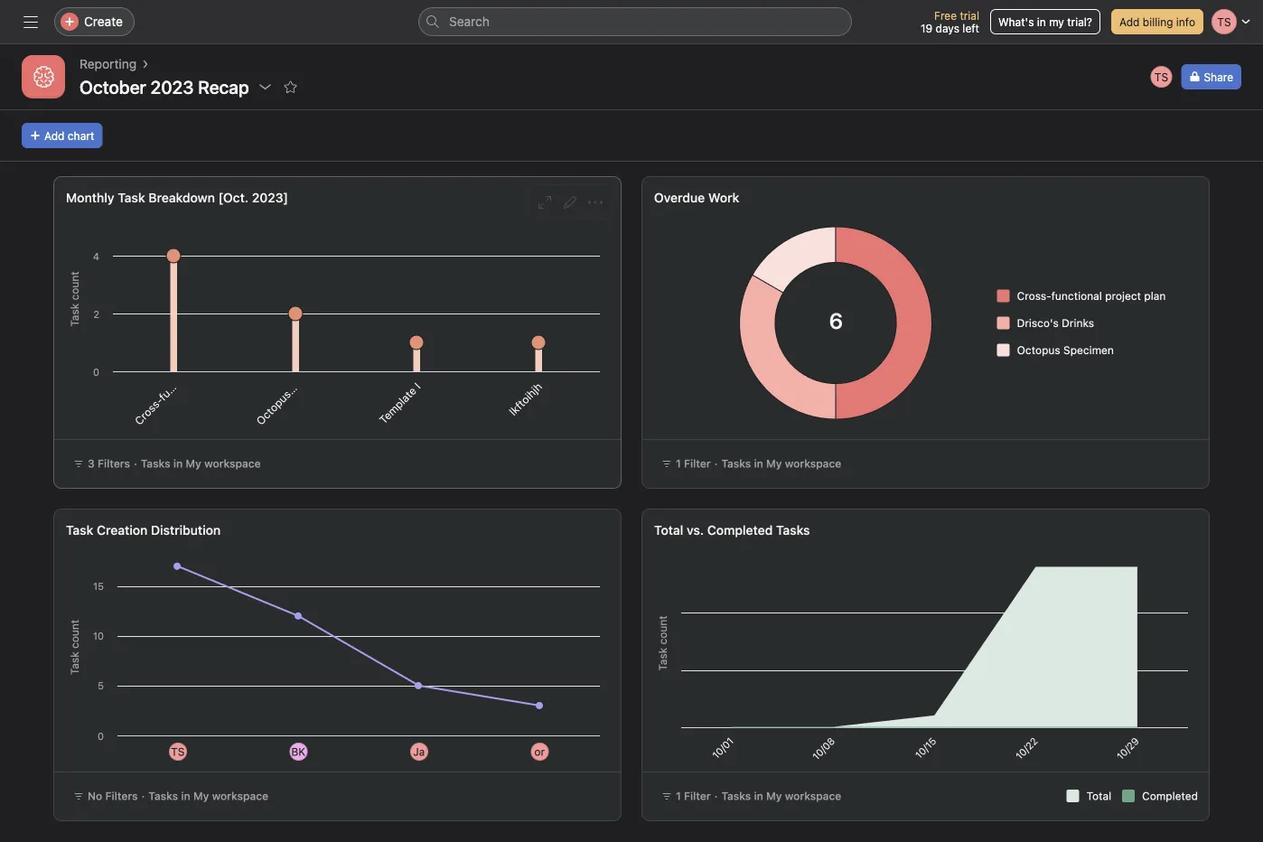 Task type: describe. For each thing, give the bounding box(es) containing it.
trial?
[[1068, 15, 1093, 28]]

my
[[1050, 15, 1065, 28]]

0 vertical spatial task
[[118, 190, 145, 205]]

my for task creation distribution
[[193, 790, 209, 803]]

functional
[[1052, 290, 1103, 302]]

expand sidebar image
[[24, 14, 38, 29]]

tasks in my workspace for task creation distribution
[[149, 790, 269, 803]]

add for add billing info
[[1120, 15, 1140, 28]]

0 horizontal spatial ts
[[171, 746, 185, 758]]

project
[[1106, 290, 1142, 302]]

billing
[[1143, 15, 1174, 28]]

completed
[[1143, 790, 1199, 803]]

create button
[[54, 7, 135, 36]]

brain image
[[33, 66, 54, 88]]

drinks
[[1062, 317, 1095, 330]]

or
[[535, 746, 545, 758]]

info
[[1177, 15, 1196, 28]]

free
[[935, 9, 957, 22]]

add chart
[[44, 129, 94, 142]]

i
[[412, 380, 423, 391]]

free trial 19 days left
[[921, 9, 980, 34]]

trial
[[960, 9, 980, 22]]

monthly
[[66, 190, 114, 205]]

vs.
[[687, 523, 704, 538]]

my for overdue work
[[767, 457, 782, 470]]

[oct. 2023]
[[218, 190, 288, 205]]

1 filter from the top
[[684, 457, 711, 470]]

total for total vs. completed tasks
[[655, 523, 684, 538]]

what's in my trial? button
[[991, 9, 1101, 34]]

filters for task
[[98, 457, 130, 470]]

no
[[88, 790, 102, 803]]

days
[[936, 22, 960, 34]]

search list box
[[419, 7, 852, 36]]

2 1 filter from the top
[[676, 790, 711, 803]]

cross-
[[1018, 290, 1052, 302]]

breakdown
[[149, 190, 215, 205]]

drisco's drinks
[[1018, 317, 1095, 330]]

add billing info
[[1120, 15, 1196, 28]]

template i
[[377, 380, 423, 427]]

add to starred image
[[284, 80, 298, 94]]

tasks in my workspace for monthly task breakdown [oct. 2023]
[[141, 457, 261, 470]]

overdue work
[[655, 190, 740, 205]]

1 horizontal spatial octopus specimen
[[1018, 344, 1115, 357]]

reporting
[[80, 57, 137, 71]]

chart
[[68, 129, 94, 142]]

search
[[449, 14, 490, 29]]

2 1 from the top
[[676, 790, 681, 803]]

drisco's
[[1018, 317, 1059, 330]]

0 horizontal spatial specimen
[[287, 350, 331, 395]]

1 1 filter from the top
[[676, 457, 711, 470]]

workspace for task creation distribution
[[212, 790, 269, 803]]

monthly task breakdown [oct. 2023]
[[66, 190, 288, 205]]



Task type: locate. For each thing, give the bounding box(es) containing it.
total
[[655, 523, 684, 538], [1087, 790, 1112, 803]]

1 vertical spatial octopus
[[254, 388, 294, 428]]

left
[[963, 22, 980, 34]]

1 vertical spatial ts
[[171, 746, 185, 758]]

what's in my trial?
[[999, 15, 1093, 28]]

0 vertical spatial ts
[[1155, 71, 1169, 83]]

tasks
[[141, 457, 170, 470], [722, 457, 751, 470], [149, 790, 178, 803], [722, 790, 751, 803]]

in for overdue work
[[754, 457, 764, 470]]

1 vertical spatial task
[[66, 523, 93, 538]]

filters
[[98, 457, 130, 470], [105, 790, 138, 803]]

1 vertical spatial filter
[[684, 790, 711, 803]]

19
[[921, 22, 933, 34]]

in inside button
[[1038, 15, 1047, 28]]

share button
[[1182, 64, 1242, 89]]

workspace
[[204, 457, 261, 470], [785, 457, 842, 470], [212, 790, 269, 803], [785, 790, 842, 803]]

workspace for monthly task breakdown [oct. 2023]
[[204, 457, 261, 470]]

1 vertical spatial filters
[[105, 790, 138, 803]]

edit chart image
[[563, 195, 578, 210]]

1 horizontal spatial ts
[[1155, 71, 1169, 83]]

1 filter
[[676, 457, 711, 470], [676, 790, 711, 803]]

0 vertical spatial 1
[[676, 457, 681, 470]]

0 horizontal spatial add
[[44, 129, 65, 142]]

add billing info button
[[1112, 9, 1204, 34]]

ts inside button
[[1155, 71, 1169, 83]]

template
[[377, 384, 419, 427]]

0 vertical spatial add
[[1120, 15, 1140, 28]]

1 horizontal spatial specimen
[[1064, 344, 1115, 357]]

1 horizontal spatial total
[[1087, 790, 1112, 803]]

1 vertical spatial total
[[1087, 790, 1112, 803]]

share
[[1205, 71, 1234, 83]]

creation distribution
[[97, 523, 221, 538]]

0 vertical spatial 1 filter
[[676, 457, 711, 470]]

2023 recap
[[150, 76, 249, 97]]

1 vertical spatial 1 filter
[[676, 790, 711, 803]]

ts button
[[1149, 64, 1175, 89]]

plan
[[1145, 290, 1167, 302]]

task creation distribution
[[66, 523, 221, 538]]

create
[[84, 14, 123, 29]]

task
[[118, 190, 145, 205], [66, 523, 93, 538]]

search button
[[419, 7, 852, 36]]

total left vs.
[[655, 523, 684, 538]]

filter
[[684, 457, 711, 470], [684, 790, 711, 803]]

tasks for task creation distribution
[[149, 790, 178, 803]]

in
[[1038, 15, 1047, 28], [173, 457, 183, 470], [754, 457, 764, 470], [181, 790, 190, 803], [754, 790, 764, 803]]

completed tasks
[[708, 523, 810, 538]]

total left completed
[[1087, 790, 1112, 803]]

tasks in my workspace for overdue work
[[722, 457, 842, 470]]

add for add chart
[[44, 129, 65, 142]]

lkftoihjh
[[507, 380, 545, 418]]

0 horizontal spatial total
[[655, 523, 684, 538]]

0 horizontal spatial octopus
[[254, 388, 294, 428]]

add inside "button"
[[1120, 15, 1140, 28]]

no filters
[[88, 790, 138, 803]]

octopus specimen
[[1018, 344, 1115, 357], [254, 350, 331, 428]]

3 filters
[[88, 457, 130, 470]]

0 vertical spatial filter
[[684, 457, 711, 470]]

ja
[[413, 746, 425, 758]]

show options image
[[258, 80, 273, 94]]

octopus
[[1018, 344, 1061, 357], [254, 388, 294, 428]]

total for total
[[1087, 790, 1112, 803]]

filters right no
[[105, 790, 138, 803]]

1 vertical spatial 1
[[676, 790, 681, 803]]

ts
[[1155, 71, 1169, 83], [171, 746, 185, 758]]

0 vertical spatial octopus
[[1018, 344, 1061, 357]]

in for monthly task breakdown [oct. 2023]
[[173, 457, 183, 470]]

1 1 from the top
[[676, 457, 681, 470]]

task right monthly on the top of page
[[118, 190, 145, 205]]

add chart button
[[22, 123, 102, 148]]

1 vertical spatial add
[[44, 129, 65, 142]]

view chart image
[[538, 195, 552, 210]]

total vs. completed tasks
[[655, 523, 810, 538]]

tasks for overdue work
[[722, 457, 751, 470]]

add left billing
[[1120, 15, 1140, 28]]

2 filter from the top
[[684, 790, 711, 803]]

cross-functional project plan
[[1018, 290, 1167, 302]]

1 horizontal spatial add
[[1120, 15, 1140, 28]]

1 horizontal spatial octopus
[[1018, 344, 1061, 357]]

task down the 3
[[66, 523, 93, 538]]

my for monthly task breakdown [oct. 2023]
[[186, 457, 201, 470]]

0 vertical spatial filters
[[98, 457, 130, 470]]

tasks for monthly task breakdown [oct. 2023]
[[141, 457, 170, 470]]

tasks in my workspace
[[141, 457, 261, 470], [722, 457, 842, 470], [149, 790, 269, 803], [722, 790, 842, 803]]

1
[[676, 457, 681, 470], [676, 790, 681, 803]]

what's
[[999, 15, 1035, 28]]

october 2023 recap
[[80, 76, 249, 97]]

filters right the 3
[[98, 457, 130, 470]]

more actions image
[[589, 195, 603, 210]]

add inside button
[[44, 129, 65, 142]]

add left chart
[[44, 129, 65, 142]]

specimen
[[1064, 344, 1115, 357], [287, 350, 331, 395]]

my
[[186, 457, 201, 470], [767, 457, 782, 470], [193, 790, 209, 803], [767, 790, 782, 803]]

0 vertical spatial total
[[655, 523, 684, 538]]

workspace for overdue work
[[785, 457, 842, 470]]

3
[[88, 457, 95, 470]]

bk
[[291, 746, 306, 758]]

reporting link
[[80, 54, 137, 74]]

october
[[80, 76, 146, 97]]

1 horizontal spatial task
[[118, 190, 145, 205]]

0 horizontal spatial octopus specimen
[[254, 350, 331, 428]]

add
[[1120, 15, 1140, 28], [44, 129, 65, 142]]

in for task creation distribution
[[181, 790, 190, 803]]

filters for creation distribution
[[105, 790, 138, 803]]

0 horizontal spatial task
[[66, 523, 93, 538]]



Task type: vqa. For each thing, say whether or not it's contained in the screenshot.
the Add corresponding to Add chart
yes



